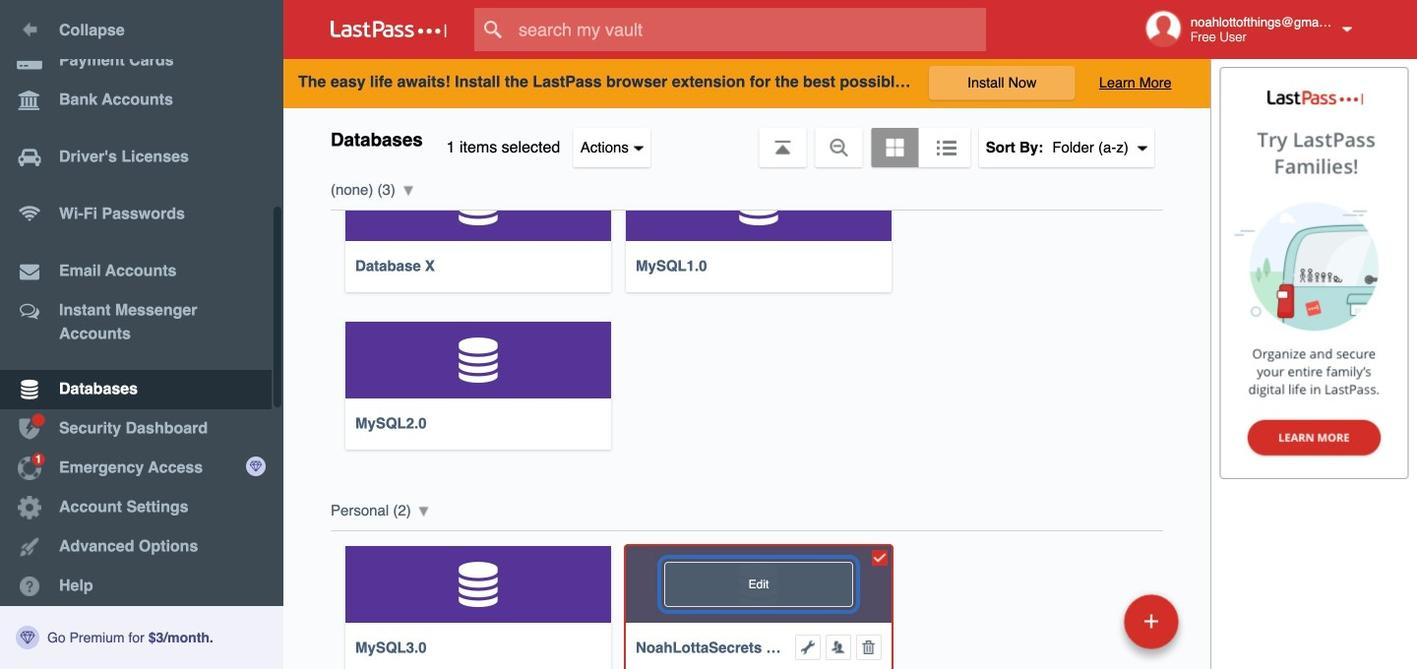 Task type: describe. For each thing, give the bounding box(es) containing it.
search my vault text field
[[474, 8, 1025, 51]]

lastpass image
[[331, 21, 447, 38]]

vault options navigation
[[283, 108, 1211, 167]]



Task type: vqa. For each thing, say whether or not it's contained in the screenshot.
Alert
no



Task type: locate. For each thing, give the bounding box(es) containing it.
new item element
[[989, 594, 1186, 650]]

main navigation navigation
[[0, 0, 283, 669]]

new item navigation
[[989, 589, 1191, 669]]

Search search field
[[474, 8, 1025, 51]]



